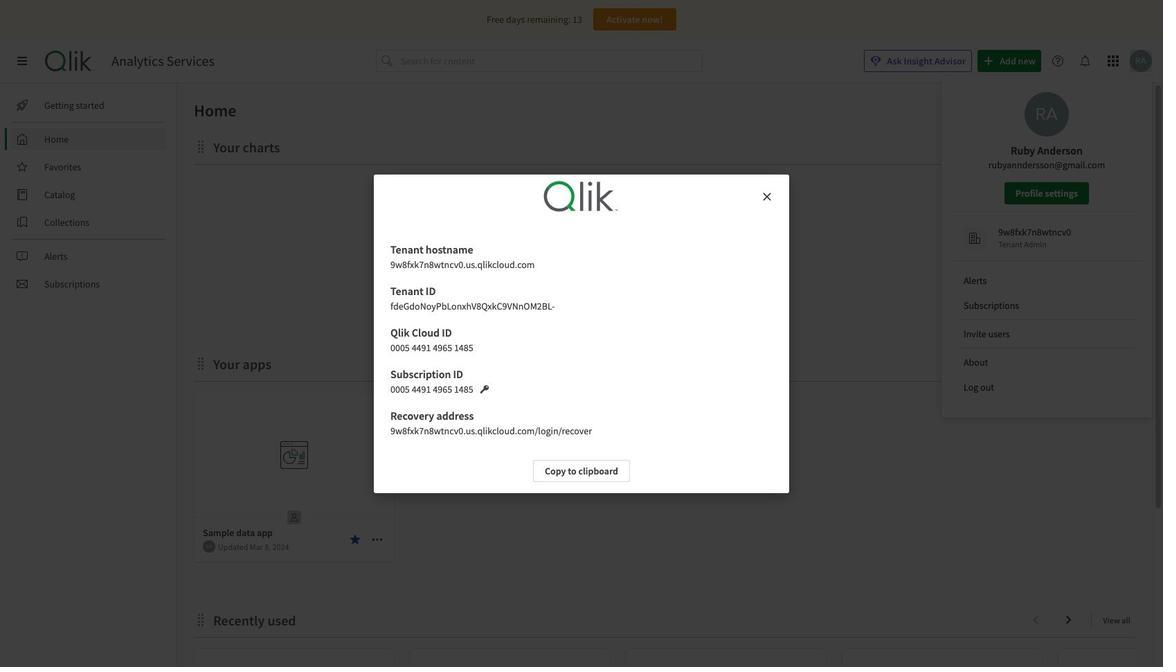 Task type: vqa. For each thing, say whether or not it's contained in the screenshot.
Ruby Anderson icon
yes



Task type: locate. For each thing, give the bounding box(es) containing it.
1 horizontal spatial ruby anderson image
[[1131, 50, 1153, 72]]

1 vertical spatial move collection image
[[194, 613, 208, 627]]

ruby anderson element
[[203, 540, 215, 553]]

close sidebar menu image
[[17, 55, 28, 67]]

1 vertical spatial ruby anderson image
[[1025, 92, 1070, 136]]

move collection image
[[194, 140, 208, 153], [194, 613, 208, 627]]

main content
[[172, 83, 1164, 667]]

0 vertical spatial ruby anderson image
[[1131, 50, 1153, 72]]

ruby anderson image
[[203, 540, 215, 553]]

ruby anderson image
[[1131, 50, 1153, 72], [1025, 92, 1070, 136]]



Task type: describe. For each thing, give the bounding box(es) containing it.
move collection image
[[194, 356, 208, 370]]

navigation pane element
[[0, 89, 177, 301]]

0 vertical spatial move collection image
[[194, 140, 208, 153]]

remove from favorites image
[[350, 534, 361, 545]]

0 horizontal spatial ruby anderson image
[[1025, 92, 1070, 136]]

analytics services element
[[112, 53, 215, 69]]



